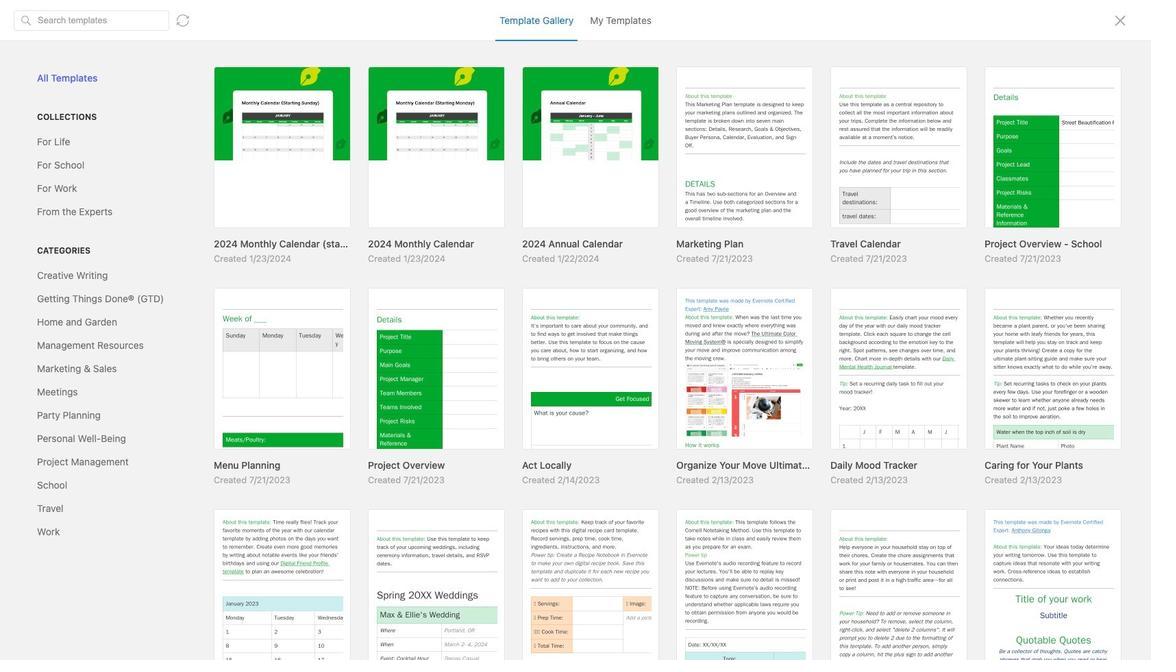 Task type: vqa. For each thing, say whether or not it's contained in the screenshot.
ADD TAG "icon"
yes



Task type: describe. For each thing, give the bounding box(es) containing it.
font size image
[[547, 48, 581, 66]]

font color image
[[585, 47, 618, 66]]

group inside tree
[[13, 217, 165, 382]]

none search field inside main element
[[38, 68, 153, 84]]

insert image
[[187, 48, 248, 66]]

expand note image
[[188, 16, 205, 32]]

main element
[[0, 0, 178, 660]]

tree inside main element
[[5, 165, 173, 583]]

note window element
[[0, 0, 1152, 660]]

heading level image
[[409, 48, 478, 66]]

Note Editor text field
[[0, 0, 1152, 660]]

add tag image
[[210, 633, 227, 650]]



Task type: locate. For each thing, give the bounding box(es) containing it.
None search field
[[38, 68, 153, 84]]

group
[[13, 217, 165, 382]]

tree
[[5, 165, 173, 583]]

font family image
[[481, 48, 544, 66]]

alignment image
[[813, 47, 846, 66]]

Search text field
[[38, 70, 153, 83]]



